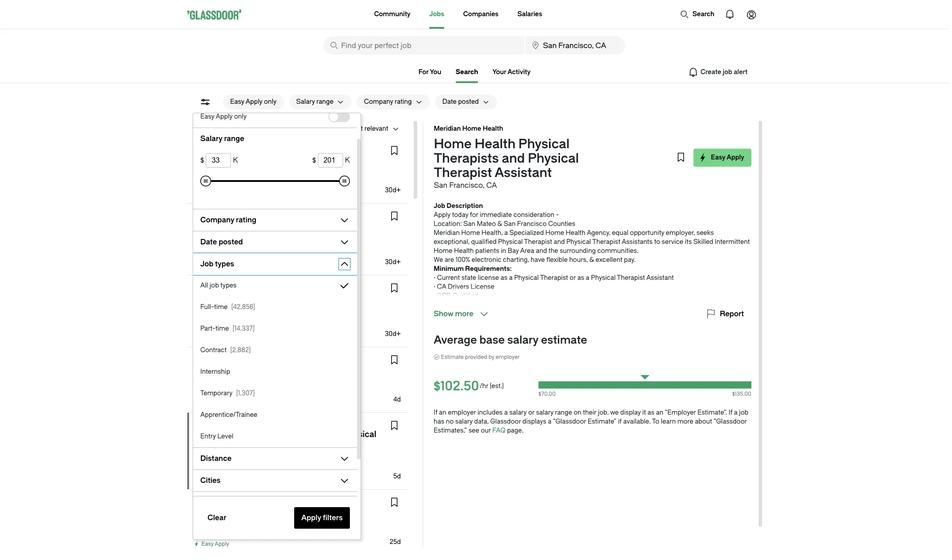 Task type: locate. For each thing, give the bounding box(es) containing it.
25d
[[390, 539, 401, 546]]

2 vertical spatial range
[[556, 409, 573, 417]]

types up full-time [42,856]
[[220, 282, 237, 290]]

1 vertical spatial or
[[529, 409, 535, 417]]

therapists
[[434, 151, 499, 166]]

easy apply button
[[694, 149, 752, 167]]

faq link
[[493, 427, 506, 435]]

- down brisbane, ca
[[216, 531, 219, 538]]

0 horizontal spatial assistant
[[495, 165, 552, 180]]

slider
[[200, 176, 211, 187], [339, 176, 350, 187]]

hour up the cities dropdown button
[[256, 465, 272, 473]]

posted for date posted dropdown button
[[219, 238, 243, 246]]

1 horizontal spatial k
[[345, 156, 350, 165]]

range down 40,699 san francisco, ca jobs
[[224, 134, 244, 143]]

as down hours,
[[578, 274, 585, 282]]

1 vertical spatial inc.
[[246, 498, 257, 505]]

home down counties
[[546, 229, 565, 237]]

employer inside if an employer includes a salary or salary range on their job, we display it as an "employer estimate".  if a job has no salary data, glassdoor displays a "glassdoor estimate" if available.  to learn more about "glassdoor estimates," see our
[[448, 409, 476, 417]]

easy inside san francisco, ca $70.00 - $135.00 per hour (employer est.) easy apply
[[202, 476, 214, 482]]

therapist inside meridian home health home health physical therapists and physical therapist assistant san francisco, ca
[[434, 165, 492, 180]]

0 horizontal spatial date posted
[[200, 238, 243, 246]]

1 · from the top
[[434, 274, 436, 282]]

apply inside united states $100k (employer est.) easy apply
[[215, 261, 229, 268]]

0 vertical spatial meridian
[[434, 125, 461, 133]]

Search keyword field
[[323, 36, 525, 54]]

a right the health,
[[505, 229, 508, 237]]

& inside "jobs list" "element"
[[228, 146, 233, 153]]

company rating up states
[[200, 216, 256, 224]]

page.
[[508, 427, 524, 435]]

or down hours,
[[570, 274, 576, 282]]

salary up glassdoor
[[510, 409, 527, 417]]

date inside popup button
[[443, 98, 457, 106]]

job inside all job types button
[[210, 282, 219, 290]]

and
[[502, 151, 525, 166], [554, 238, 565, 246], [536, 247, 547, 255]]

company up relevant
[[364, 98, 394, 106]]

1 horizontal spatial $
[[312, 156, 316, 165]]

rating inside popup button
[[395, 98, 412, 106]]

types inside button
[[220, 282, 237, 290]]

charting,
[[503, 256, 530, 264]]

san francisco, ca $70.00 - $135.00 per hour (employer est.) easy apply
[[194, 454, 317, 482]]

salary right base
[[508, 334, 539, 347]]

1 horizontal spatial $135.00
[[733, 391, 752, 397]]

1 horizontal spatial more
[[678, 418, 694, 426]]

- right '$97k'
[[211, 322, 214, 330]]

in
[[501, 247, 507, 255]]

0 vertical spatial or
[[570, 274, 576, 282]]

2 meridian from the top
[[434, 229, 460, 237]]

a down 'charting,'
[[509, 274, 513, 282]]

job down $100k
[[200, 260, 213, 268]]

k down sports
[[233, 156, 238, 165]]

your activity link
[[493, 68, 531, 76]]

we
[[434, 256, 443, 264]]

health,
[[482, 229, 503, 237]]

job for job types
[[200, 260, 213, 268]]

salary inside dropdown button
[[296, 98, 315, 106]]

"glassdoor down 'estimate".'
[[714, 418, 748, 426]]

estimate".
[[698, 409, 728, 417]]

0 vertical spatial more
[[456, 310, 474, 318]]

1 horizontal spatial "glassdoor
[[714, 418, 748, 426]]

meridian down date posted popup button
[[434, 125, 461, 133]]

san up description
[[434, 181, 448, 190]]

1 vertical spatial $135.00
[[221, 465, 243, 473]]

date up $100k
[[200, 238, 217, 246]]

0 horizontal spatial $135.00
[[221, 465, 243, 473]]

to
[[655, 238, 661, 246]]

date inside dropdown button
[[200, 238, 217, 246]]

employer right by
[[496, 354, 520, 361]]

rating for company rating popup button
[[395, 98, 412, 106]]

1 vertical spatial job
[[200, 260, 213, 268]]

rating
[[395, 98, 412, 106], [236, 216, 256, 224]]

date
[[443, 98, 457, 106], [200, 238, 217, 246]]

1 vertical spatial meridian
[[434, 229, 460, 237]]

apply inside job description apply today for immediate consideration - location: san mateo & san francisco counties meridian home health, a specialized home health agency, equal opportunity employer, seeks exceptional, qualified physical therapist and physical therapist assistants to service its skilled intermittent home health patients in bay area and the surrounding communities. we are 100% electronic charting, have flexible hours, & excellent pay. minimum requirements: · current state license as a physical therapist or as a physical therapist assistant · ca drivers license · cpr certified
[[434, 211, 451, 219]]

2 "glassdoor from the left
[[714, 418, 748, 426]]

an up to
[[657, 409, 664, 417]]

temporary
[[200, 390, 232, 397]]

company rating inside dropdown button
[[200, 216, 256, 224]]

if up has
[[434, 409, 438, 417]]

1 horizontal spatial if
[[729, 409, 733, 417]]

job right all
[[210, 282, 219, 290]]

& left sports
[[228, 146, 233, 153]]

0 horizontal spatial rating
[[236, 216, 256, 224]]

0 vertical spatial posted
[[459, 98, 479, 106]]

0 vertical spatial job
[[434, 202, 446, 210]]

1 vertical spatial more
[[678, 418, 694, 426]]

1 meridian from the top
[[434, 125, 461, 133]]

· down minimum on the top of page
[[434, 283, 436, 291]]

(employer inside $90k (employer est.) easy apply
[[212, 388, 242, 396]]

san right 40,699
[[217, 125, 228, 133]]

types down states
[[215, 260, 234, 268]]

3 30d+ from the top
[[385, 330, 401, 338]]

company rating for company rating dropdown button
[[200, 216, 256, 224]]

exceptional,
[[434, 238, 470, 246]]

2 k from the left
[[345, 156, 350, 165]]

0 vertical spatial easy apply
[[711, 154, 745, 161]]

1 horizontal spatial hour
[[256, 465, 272, 473]]

0 horizontal spatial as
[[501, 274, 508, 282]]

search
[[693, 10, 715, 18], [456, 68, 479, 76]]

1 horizontal spatial search
[[693, 10, 715, 18]]

company rating
[[364, 98, 412, 106], [200, 216, 256, 224]]

date posted for date posted popup button
[[443, 98, 479, 106]]

salary range up orthocare
[[200, 134, 244, 143]]

more down certified on the bottom of the page
[[456, 310, 474, 318]]

per up the cities dropdown button
[[245, 465, 255, 473]]

or
[[570, 274, 576, 282], [529, 409, 535, 417]]

physical
[[519, 137, 570, 152], [257, 146, 282, 153], [528, 151, 579, 166], [499, 238, 523, 246], [567, 238, 592, 246], [515, 274, 539, 282], [592, 274, 616, 282]]

"glassdoor down on in the bottom right of the page
[[553, 418, 587, 426]]

home up qualified on the top of the page
[[462, 229, 480, 237]]

therapist down flexible
[[541, 274, 569, 282]]

health
[[483, 125, 503, 133], [475, 137, 516, 152], [566, 229, 586, 237], [454, 247, 474, 255]]

per right '$38.00'
[[216, 178, 227, 186]]

about
[[696, 418, 713, 426]]

1 horizontal spatial per
[[245, 465, 255, 473]]

as right it
[[648, 409, 655, 417]]

1 vertical spatial &
[[498, 220, 503, 228]]

$70.00 up cities
[[194, 465, 215, 473]]

2 an from the left
[[657, 409, 664, 417]]

see
[[469, 427, 480, 435]]

job inside dropdown button
[[200, 260, 213, 268]]

provided
[[465, 354, 488, 361]]

1 vertical spatial $70.00
[[194, 465, 215, 473]]

san down the for
[[464, 220, 476, 228]]

0 vertical spatial assistant
[[495, 165, 552, 180]]

posted down mission
[[219, 238, 243, 246]]

an up has
[[439, 409, 447, 417]]

have
[[531, 256, 545, 264]]

ca inside san francisco, ca $38.00 per hour (employer est.)
[[240, 168, 250, 175]]

30d+
[[385, 187, 401, 194], [385, 259, 401, 266], [385, 330, 401, 338]]

0 horizontal spatial $
[[200, 156, 204, 165]]

1 vertical spatial salary range
[[200, 134, 244, 143]]

0 horizontal spatial salary
[[200, 134, 222, 143]]

search link
[[456, 68, 479, 83]]

posted down search "link"
[[459, 98, 479, 106]]

0 horizontal spatial posted
[[219, 238, 243, 246]]

full-time [42,856]
[[200, 303, 255, 311]]

for
[[419, 68, 429, 76]]

1 vertical spatial rating
[[236, 216, 256, 224]]

(est.)
[[490, 383, 504, 390]]

0 horizontal spatial $70.00
[[194, 465, 215, 473]]

Search location field
[[526, 36, 626, 54]]

ca inside meridian home health home health physical therapists and physical therapist assistant san francisco, ca
[[487, 181, 497, 190]]

report button
[[706, 309, 745, 320]]

apply inside $90k (employer est.) easy apply
[[215, 399, 229, 405]]

sports
[[235, 146, 255, 153]]

bay
[[508, 247, 519, 255]]

1 horizontal spatial range
[[317, 98, 334, 106]]

location:
[[434, 220, 462, 228]]

francisco, up '$38.00'
[[208, 168, 239, 175]]

a down hours,
[[586, 274, 590, 282]]

ca up cpr on the bottom left of the page
[[437, 283, 447, 291]]

as inside if an employer includes a salary or salary range on their job, we display it as an "employer estimate".  if a job has no salary data, glassdoor displays a "glassdoor estimate" if available.  to learn more about "glassdoor estimates," see our
[[648, 409, 655, 417]]

0 horizontal spatial date
[[200, 238, 217, 246]]

$25.00
[[221, 531, 241, 538]]

$70.00 inside san francisco, ca $70.00 - $135.00 per hour (employer est.) easy apply
[[194, 465, 215, 473]]

apply inside button
[[727, 154, 745, 161]]

date for date posted popup button
[[443, 98, 457, 106]]

company inside "jobs list" "element"
[[264, 214, 293, 222]]

display
[[621, 409, 641, 417]]

all job types
[[200, 282, 237, 290]]

0 horizontal spatial range
[[224, 134, 244, 143]]

apply inside button
[[246, 98, 263, 106]]

job description apply today for immediate consideration - location: san mateo & san francisco counties meridian home health, a specialized home health agency, equal opportunity employer, seeks exceptional, qualified physical therapist and physical therapist assistants to service its skilled intermittent home health patients in bay area and the surrounding communities. we are 100% electronic charting, have flexible hours, & excellent pay. minimum requirements: · current state license as a physical therapist or as a physical therapist assistant · ca drivers license · cpr certified
[[434, 202, 751, 300]]

as right license
[[501, 274, 508, 282]]

0 vertical spatial date posted
[[443, 98, 479, 106]]

$102.50 /hr (est.)
[[434, 379, 504, 394]]

$135.00
[[733, 391, 752, 397], [221, 465, 243, 473]]

mission electric company
[[213, 214, 293, 222]]

0 horizontal spatial easy apply
[[202, 541, 229, 548]]

0 horizontal spatial k
[[233, 156, 238, 165]]

0 horizontal spatial slider
[[200, 176, 211, 187]]

date posted for date posted dropdown button
[[200, 238, 243, 246]]

0 horizontal spatial or
[[529, 409, 535, 417]]

· left current at the left
[[434, 274, 436, 282]]

date posted up $100k
[[200, 238, 243, 246]]

posted
[[459, 98, 479, 106], [219, 238, 243, 246]]

united states $100k (employer est.) easy apply
[[194, 240, 258, 268]]

0 vertical spatial salary
[[296, 98, 315, 106]]

0 vertical spatial date
[[443, 98, 457, 106]]

san francisco, ca $38.00 per hour (employer est.)
[[194, 168, 289, 186]]

0 vertical spatial 30d+
[[385, 187, 401, 194]]

only up 40,699 san francisco, ca jobs
[[234, 113, 247, 120]]

drivers
[[448, 283, 470, 291]]

pay.
[[625, 256, 636, 264]]

per inside san francisco, ca $38.00 per hour (employer est.)
[[216, 178, 227, 186]]

1 vertical spatial date posted
[[200, 238, 243, 246]]

1 horizontal spatial only
[[264, 98, 277, 106]]

excellent
[[596, 256, 623, 264]]

more down "employer
[[678, 418, 694, 426]]

2 · from the top
[[434, 283, 436, 291]]

for
[[470, 211, 479, 219]]

home down date posted popup button
[[434, 137, 472, 152]]

san up '$38.00'
[[194, 168, 206, 175]]

easy apply only button
[[223, 95, 284, 109]]

2 horizontal spatial as
[[648, 409, 655, 417]]

0 horizontal spatial per
[[216, 178, 227, 186]]

ca right distance
[[240, 454, 250, 462]]

1 $ from the left
[[200, 156, 204, 165]]

ca down sports
[[240, 168, 250, 175]]

per
[[216, 178, 227, 186], [245, 465, 255, 473]]

2 30d+ from the top
[[385, 259, 401, 266]]

0 vertical spatial rating
[[395, 98, 412, 106]]

if right 'estimate".'
[[729, 409, 733, 417]]

san down the entry
[[194, 454, 206, 462]]

0 vertical spatial easy apply only
[[230, 98, 277, 106]]

apply inside san francisco, ca $70.00 - $135.00 per hour (employer est.) easy apply
[[215, 476, 229, 482]]

meridian down location:
[[434, 229, 460, 237]]

job inside job description apply today for immediate consideration - location: san mateo & san francisco counties meridian home health, a specialized home health agency, equal opportunity employer, seeks exceptional, qualified physical therapist and physical therapist assistants to service its skilled intermittent home health patients in bay area and the surrounding communities. we are 100% electronic charting, have flexible hours, & excellent pay. minimum requirements: · current state license as a physical therapist or as a physical therapist assistant · ca drivers license · cpr certified
[[434, 202, 446, 210]]

0 vertical spatial job
[[210, 282, 219, 290]]

all
[[200, 282, 208, 290]]

0 vertical spatial only
[[264, 98, 277, 106]]

& down immediate on the top
[[498, 220, 503, 228]]

orthocare & sports physical therapy, inc.
[[194, 146, 322, 153]]

company inside company rating popup button
[[364, 98, 394, 106]]

0 horizontal spatial job
[[210, 282, 219, 290]]

hour right '$38.00'
[[228, 178, 243, 186]]

1 vertical spatial company rating
[[200, 216, 256, 224]]

easy inside button
[[230, 98, 244, 106]]

meridian inside job description apply today for immediate consideration - location: san mateo & san francisco counties meridian home health, a specialized home health agency, equal opportunity employer, seeks exceptional, qualified physical therapist and physical therapist assistants to service its skilled intermittent home health patients in bay area and the surrounding communities. we are 100% electronic charting, have flexible hours, & excellent pay. minimum requirements: · current state license as a physical therapist or as a physical therapist assistant · ca drivers license · cpr certified
[[434, 229, 460, 237]]

company inside company rating dropdown button
[[200, 216, 234, 224]]

easy apply inside "jobs list" "element"
[[202, 541, 229, 548]]

brisbane, ca
[[194, 520, 234, 527]]

california
[[280, 286, 310, 294]]

1 horizontal spatial easy apply
[[711, 154, 745, 161]]

search inside button
[[693, 10, 715, 18]]

time up $107k
[[214, 303, 228, 311]]

0 horizontal spatial only
[[234, 113, 247, 120]]

/hr
[[480, 383, 489, 390]]

$135.00 inside san francisco, ca $70.00 - $135.00 per hour (employer est.) easy apply
[[221, 465, 243, 473]]

company up date posted dropdown button
[[264, 214, 293, 222]]

range left on in the bottom right of the page
[[556, 409, 573, 417]]

assistant up consideration
[[495, 165, 552, 180]]

francisco, down 'level'
[[208, 454, 239, 462]]

easy inside united states $100k (employer est.) easy apply
[[202, 261, 214, 268]]

1 vertical spatial only
[[234, 113, 247, 120]]

cities button
[[193, 474, 336, 488]]

2 horizontal spatial &
[[590, 256, 595, 264]]

job up location:
[[434, 202, 446, 210]]

1 horizontal spatial rating
[[395, 98, 412, 106]]

1 vertical spatial time
[[215, 325, 229, 333]]

easy inside button
[[711, 154, 726, 161]]

date posted down search "link"
[[443, 98, 479, 106]]

range up easy apply only element
[[317, 98, 334, 106]]

posted inside dropdown button
[[219, 238, 243, 246]]

2 vertical spatial 30d+
[[385, 330, 401, 338]]

& right hours,
[[590, 256, 595, 264]]

1 horizontal spatial $70.00
[[539, 391, 556, 397]]

0 vertical spatial company rating
[[364, 98, 412, 106]]

job
[[210, 282, 219, 290], [740, 409, 749, 417]]

displays
[[523, 418, 547, 426]]

estimate"
[[588, 418, 617, 426]]

inc. right home,
[[246, 498, 257, 505]]

job right 'estimate".'
[[740, 409, 749, 417]]

posted inside popup button
[[459, 98, 479, 106]]

ca left jobs
[[262, 125, 272, 133]]

1 horizontal spatial an
[[657, 409, 664, 417]]

salary range up easy apply only element
[[296, 98, 334, 106]]

0 vertical spatial ·
[[434, 274, 436, 282]]

· left cpr on the bottom left of the page
[[434, 292, 436, 300]]

0 horizontal spatial an
[[439, 409, 447, 417]]

rating inside dropdown button
[[236, 216, 256, 224]]

1 horizontal spatial job
[[434, 202, 446, 210]]

date posted button
[[193, 235, 336, 250]]

relevant
[[365, 125, 389, 133]]

1 vertical spatial job
[[740, 409, 749, 417]]

1 vertical spatial easy apply
[[202, 541, 229, 548]]

easterseals northern california logo image
[[195, 283, 209, 298]]

types inside dropdown button
[[215, 260, 234, 268]]

francisco, up description
[[449, 181, 485, 190]]

francisco, inside san francisco, ca $38.00 per hour (employer est.)
[[208, 168, 239, 175]]

time for full-
[[214, 303, 228, 311]]

easy apply only element
[[328, 111, 350, 122]]

30d+ for easterseals northern california
[[385, 330, 401, 338]]

has
[[434, 418, 445, 426]]

company rating button
[[193, 213, 336, 227]]

therapist down agency,
[[593, 238, 621, 246]]

types
[[215, 260, 234, 268], [220, 282, 237, 290]]

k
[[233, 156, 238, 165], [345, 156, 350, 165]]

or up 'displays' on the bottom right of page
[[529, 409, 535, 417]]

$107k
[[216, 322, 233, 330]]

and inside meridian home health home health physical therapists and physical therapist assistant san francisco, ca
[[502, 151, 525, 166]]

1 vertical spatial hour
[[256, 465, 272, 473]]

1 horizontal spatial or
[[570, 274, 576, 282]]

more inside show more dropdown button
[[456, 310, 474, 318]]

all job types button
[[193, 275, 357, 297]]

1 horizontal spatial and
[[536, 247, 547, 255]]

home up we
[[434, 247, 453, 255]]

date down search "link"
[[443, 98, 457, 106]]

0 horizontal spatial &
[[228, 146, 233, 153]]

k down most
[[345, 156, 350, 165]]

1 if from the left
[[434, 409, 438, 417]]

1 vertical spatial posted
[[219, 238, 243, 246]]

2 vertical spatial ·
[[434, 292, 436, 300]]

None field
[[323, 36, 525, 54], [526, 36, 626, 54], [206, 153, 231, 168], [318, 153, 343, 168], [206, 153, 231, 168], [318, 153, 343, 168]]

job for job description apply today for immediate consideration - location: san mateo & san francisco counties meridian home health, a specialized home health agency, equal opportunity employer, seeks exceptional, qualified physical therapist and physical therapist assistants to service its skilled intermittent home health patients in bay area and the surrounding communities. we are 100% electronic charting, have flexible hours, & excellent pay. minimum requirements: · current state license as a physical therapist or as a physical therapist assistant · ca drivers license · cpr certified
[[434, 202, 446, 210]]

1 horizontal spatial salary range
[[296, 98, 334, 106]]

time right '$97k'
[[215, 325, 229, 333]]

salary range
[[296, 98, 334, 106], [200, 134, 244, 143]]

therapist up area
[[525, 238, 553, 246]]

salary up the 'see'
[[456, 418, 473, 426]]

employer up no
[[448, 409, 476, 417]]

physical inside "jobs list" "element"
[[257, 146, 282, 153]]

2 if from the left
[[729, 409, 733, 417]]

0 horizontal spatial search
[[456, 68, 479, 76]]

salary range inside dropdown button
[[296, 98, 334, 106]]

0 horizontal spatial more
[[456, 310, 474, 318]]

show more button
[[434, 309, 490, 320]]

&
[[228, 146, 233, 153], [498, 220, 503, 228], [590, 256, 595, 264]]

inc. right therapy,
[[311, 146, 322, 153]]

est.) inside united states $100k (employer est.) easy apply
[[246, 250, 258, 258]]

none field search keyword
[[323, 36, 525, 54]]

therapist up description
[[434, 165, 492, 180]]

a
[[505, 229, 508, 237], [509, 274, 513, 282], [586, 274, 590, 282], [505, 409, 508, 417], [735, 409, 738, 417], [548, 418, 552, 426]]

a up glassdoor
[[505, 409, 508, 417]]

internship button
[[193, 361, 357, 383]]

$
[[200, 156, 204, 165], [312, 156, 316, 165]]

home up therapists
[[463, 125, 481, 133]]

0 horizontal spatial company
[[200, 216, 234, 224]]

1 horizontal spatial company
[[264, 214, 293, 222]]

2 horizontal spatial range
[[556, 409, 573, 417]]

san down immediate on the top
[[504, 220, 516, 228]]

as
[[501, 274, 508, 282], [578, 274, 585, 282], [648, 409, 655, 417]]

1 horizontal spatial date
[[443, 98, 457, 106]]

date posted inside dropdown button
[[200, 238, 243, 246]]

mission electric company logo image
[[195, 211, 209, 226]]

1 horizontal spatial employer
[[496, 354, 520, 361]]

$70.00 up 'displays' on the bottom right of page
[[539, 391, 556, 397]]

assistant down to
[[647, 274, 675, 282]]

1 horizontal spatial date posted
[[443, 98, 479, 106]]

none field search location
[[526, 36, 626, 54]]

entry level
[[200, 433, 233, 441]]

0 horizontal spatial employer
[[448, 409, 476, 417]]

company rating inside popup button
[[364, 98, 412, 106]]

1 vertical spatial employer
[[448, 409, 476, 417]]

only up jobs
[[264, 98, 277, 106]]

1 horizontal spatial inc.
[[311, 146, 322, 153]]

- up counties
[[556, 211, 560, 219]]

rating for company rating dropdown button
[[236, 216, 256, 224]]

est.) inside san francisco, ca $70.00 - $135.00 per hour (employer est.) easy apply
[[305, 465, 317, 473]]

ca up immediate on the top
[[487, 181, 497, 190]]

francisco, inside meridian home health home health physical therapists and physical therapist assistant san francisco, ca
[[449, 181, 485, 190]]

date posted inside popup button
[[443, 98, 479, 106]]

0 horizontal spatial salary range
[[200, 134, 244, 143]]

current
[[437, 274, 460, 282]]

service
[[662, 238, 684, 246]]

company up states
[[200, 216, 234, 224]]

the
[[549, 247, 559, 255]]

surrounding
[[560, 247, 596, 255]]

"glassdoor
[[553, 418, 587, 426], [714, 418, 748, 426]]

0 horizontal spatial and
[[502, 151, 525, 166]]

per inside san francisco, ca $70.00 - $135.00 per hour (employer est.) easy apply
[[245, 465, 255, 473]]

company rating up relevant
[[364, 98, 412, 106]]

data,
[[475, 418, 489, 426]]

0 vertical spatial salary range
[[296, 98, 334, 106]]



Task type: vqa. For each thing, say whether or not it's contained in the screenshot.
top "Berkeley,"
no



Task type: describe. For each thing, give the bounding box(es) containing it.
electric
[[239, 214, 262, 222]]

1 "glassdoor from the left
[[553, 418, 587, 426]]

jobs
[[273, 125, 286, 133]]

4d
[[394, 396, 401, 404]]

we
[[611, 409, 619, 417]]

entry level button
[[193, 426, 357, 448]]

easy apply only image
[[328, 111, 350, 122]]

1 an from the left
[[439, 409, 447, 417]]

company rating for company rating popup button
[[364, 98, 412, 106]]

community
[[374, 10, 411, 18]]

easterseals
[[213, 286, 249, 294]]

range inside dropdown button
[[317, 98, 334, 106]]

intermittent
[[716, 238, 751, 246]]

date posted button
[[436, 95, 479, 109]]

job types
[[200, 260, 234, 268]]

salary range button
[[289, 95, 334, 109]]

a right 'displays' on the bottom right of page
[[548, 418, 552, 426]]

no
[[446, 418, 454, 426]]

jobs link
[[430, 0, 445, 29]]

30d+ for mission electric company
[[385, 259, 401, 266]]

license
[[471, 283, 495, 291]]

0 vertical spatial employer
[[496, 354, 520, 361]]

- inside job description apply today for immediate consideration - location: san mateo & san francisco counties meridian home health, a specialized home health agency, equal opportunity employer, seeks exceptional, qualified physical therapist and physical therapist assistants to service its skilled intermittent home health patients in bay area and the surrounding communities. we are 100% electronic charting, have flexible hours, & excellent pay. minimum requirements: · current state license as a physical therapist or as a physical therapist assistant · ca drivers license · cpr certified
[[556, 211, 560, 219]]

(employer inside san francisco, ca $38.00 per hour (employer est.)
[[245, 178, 275, 186]]

average
[[434, 334, 477, 347]]

your activity
[[493, 68, 531, 76]]

jobs list element
[[187, 138, 414, 548]]

date for date posted dropdown button
[[200, 238, 217, 246]]

$102.50
[[434, 379, 479, 394]]

assistant inside job description apply today for immediate consideration - location: san mateo & san francisco counties meridian home health, a specialized home health agency, equal opportunity employer, seeks exceptional, qualified physical therapist and physical therapist assistants to service its skilled intermittent home health patients in bay area and the surrounding communities. we are 100% electronic charting, have flexible hours, & excellent pay. minimum requirements: · current state license as a physical therapist or as a physical therapist assistant · ca drivers license · cpr certified
[[647, 274, 675, 282]]

average base salary estimate
[[434, 334, 588, 347]]

open filter menu image
[[200, 97, 211, 107]]

[14,337]
[[233, 325, 255, 333]]

therapist down pay.
[[618, 274, 646, 282]]

2 $ from the left
[[312, 156, 316, 165]]

$20.00 - $25.00
[[194, 531, 241, 538]]

specialized
[[510, 229, 544, 237]]

skilled
[[694, 238, 714, 246]]

est.) inside $90k (employer est.) easy apply
[[244, 388, 256, 396]]

assistants
[[622, 238, 653, 246]]

their
[[584, 409, 597, 417]]

license
[[478, 274, 499, 282]]

companies link
[[464, 0, 499, 29]]

more inside if an employer includes a salary or salary range on their job, we display it as an "employer estimate".  if a job has no salary data, glassdoor displays a "glassdoor estimate" if available.  to learn more about "glassdoor estimates," see our
[[678, 418, 694, 426]]

meridian home health home health physical therapists and physical therapist assistant san francisco, ca
[[434, 125, 579, 190]]

2 vertical spatial and
[[536, 247, 547, 255]]

most relevant
[[348, 125, 389, 133]]

hours,
[[570, 256, 588, 264]]

easy inside $90k (employer est.) easy apply
[[202, 399, 214, 405]]

at
[[217, 498, 223, 505]]

contract [2,882]
[[200, 347, 251, 354]]

for you
[[419, 68, 442, 76]]

est.) inside san francisco, ca $38.00 per hour (employer est.)
[[277, 178, 289, 186]]

states
[[216, 240, 235, 247]]

your
[[493, 68, 507, 76]]

today
[[452, 211, 469, 219]]

distance
[[200, 455, 232, 463]]

(employer inside san francisco, ca $70.00 - $135.00 per hour (employer est.) easy apply
[[273, 465, 304, 473]]

francisco
[[518, 220, 547, 228]]

hour inside san francisco, ca $38.00 per hour (employer est.)
[[228, 178, 243, 186]]

san inside meridian home health home health physical therapists and physical therapist assistant san francisco, ca
[[434, 181, 448, 190]]

1 horizontal spatial &
[[498, 220, 503, 228]]

range inside if an employer includes a salary or salary range on their job, we display it as an "employer estimate".  if a job has no salary data, glassdoor displays a "glassdoor estimate" if available.  to learn more about "glassdoor estimates," see our
[[556, 409, 573, 417]]

time for part-
[[215, 325, 229, 333]]

entry
[[200, 433, 216, 441]]

a right 'estimate".'
[[735, 409, 738, 417]]

activity
[[508, 68, 531, 76]]

if
[[619, 418, 622, 426]]

1 k from the left
[[233, 156, 238, 165]]

includes
[[478, 409, 503, 417]]

available.
[[624, 418, 651, 426]]

electronic
[[472, 256, 502, 264]]

j
[[194, 498, 198, 505]]

san inside san francisco, ca $38.00 per hour (employer est.)
[[194, 168, 206, 175]]

0 horizontal spatial inc.
[[246, 498, 257, 505]]

1 vertical spatial easy apply only
[[200, 113, 247, 120]]

1 slider from the left
[[200, 176, 211, 187]]

apprentice/trainee button
[[193, 405, 357, 426]]

40,699 san francisco, ca jobs
[[194, 125, 286, 133]]

(employer inside united states $100k (employer est.) easy apply
[[214, 250, 244, 258]]

style
[[200, 498, 215, 505]]

ca up $25.00
[[224, 520, 234, 527]]

faq
[[493, 427, 506, 435]]

part-time [14,337]
[[200, 325, 255, 333]]

mission
[[213, 214, 237, 222]]

hour inside san francisco, ca $70.00 - $135.00 per hour (employer est.) easy apply
[[256, 465, 272, 473]]

opportunity
[[631, 229, 665, 237]]

0 vertical spatial $135.00
[[733, 391, 752, 397]]

$20.00
[[194, 531, 215, 538]]

job types button
[[193, 257, 336, 272]]

show
[[434, 310, 454, 318]]

[2,882]
[[230, 347, 251, 354]]

base
[[480, 334, 505, 347]]

or inside job description apply today for immediate consideration - location: san mateo & san francisco counties meridian home health, a specialized home health agency, equal opportunity employer, seeks exceptional, qualified physical therapist and physical therapist assistants to service its skilled intermittent home health patients in bay area and the surrounding communities. we are 100% electronic charting, have flexible hours, & excellent pay. minimum requirements: · current state license as a physical therapist or as a physical therapist assistant · ca drivers license · cpr certified
[[570, 274, 576, 282]]

0 vertical spatial inc.
[[311, 146, 322, 153]]

easy apply only inside button
[[230, 98, 277, 106]]

francisco, up sports
[[230, 125, 261, 133]]

company for company rating popup button
[[364, 98, 394, 106]]

estimate
[[542, 334, 588, 347]]

[1,307]
[[236, 390, 255, 397]]

"employer
[[665, 409, 697, 417]]

flexible
[[547, 256, 568, 264]]

mateo
[[477, 220, 496, 228]]

level
[[217, 433, 233, 441]]

$100k
[[194, 250, 212, 258]]

salary up 'displays' on the bottom right of page
[[537, 409, 554, 417]]

job types list box
[[193, 275, 357, 448]]

minimum
[[434, 265, 464, 273]]

are
[[445, 256, 455, 264]]

for you link
[[419, 68, 442, 76]]

glassdoor
[[491, 418, 521, 426]]

part-
[[200, 325, 215, 333]]

meridian inside meridian home health home health physical therapists and physical therapist assistant san francisco, ca
[[434, 125, 461, 133]]

only inside easy apply only button
[[264, 98, 277, 106]]

5d
[[394, 473, 401, 481]]

0 vertical spatial $70.00
[[539, 391, 556, 397]]

1 vertical spatial salary
[[200, 134, 222, 143]]

or inside if an employer includes a salary or salary range on their job, we display it as an "employer estimate".  if a job has no salary data, glassdoor displays a "glassdoor estimate" if available.  to learn more about "glassdoor estimates," see our
[[529, 409, 535, 417]]

certified
[[453, 292, 479, 300]]

1 horizontal spatial as
[[578, 274, 585, 282]]

ca inside san francisco, ca $70.00 - $135.00 per hour (employer est.) easy apply
[[240, 454, 250, 462]]

3 · from the top
[[434, 292, 436, 300]]

salaries
[[518, 10, 543, 18]]

2 slider from the left
[[339, 176, 350, 187]]

100%
[[456, 256, 470, 264]]

most
[[348, 125, 363, 133]]

our
[[481, 427, 491, 435]]

company for company rating dropdown button
[[200, 216, 234, 224]]

ca inside job description apply today for immediate consideration - location: san mateo & san francisco counties meridian home health, a specialized home health agency, equal opportunity employer, seeks exceptional, qualified physical therapist and physical therapist assistants to service its skilled intermittent home health patients in bay area and the surrounding communities. we are 100% electronic charting, have flexible hours, & excellent pay. minimum requirements: · current state license as a physical therapist or as a physical therapist assistant · ca drivers license · cpr certified
[[437, 283, 447, 291]]

1 30d+ from the top
[[385, 187, 401, 194]]

easy apply inside button
[[711, 154, 745, 161]]

posted for date posted popup button
[[459, 98, 479, 106]]

francisco, inside san francisco, ca $70.00 - $135.00 per hour (employer est.) easy apply
[[208, 454, 239, 462]]

show more
[[434, 310, 474, 318]]

- inside san francisco, ca $70.00 - $135.00 per hour (employer est.) easy apply
[[216, 465, 219, 473]]

2 vertical spatial &
[[590, 256, 595, 264]]

assistant inside meridian home health home health physical therapists and physical therapist assistant san francisco, ca
[[495, 165, 552, 180]]

salaries link
[[518, 0, 543, 29]]

san inside san francisco, ca $70.00 - $135.00 per hour (employer est.) easy apply
[[194, 454, 206, 462]]

1 vertical spatial and
[[554, 238, 565, 246]]

state
[[462, 274, 477, 282]]

$38.00
[[194, 178, 215, 186]]

40,699
[[194, 125, 215, 133]]

job inside if an employer includes a salary or salary range on their job, we display it as an "employer estimate".  if a job has no salary data, glassdoor displays a "glassdoor estimate" if available.  to learn more about "glassdoor estimates," see our
[[740, 409, 749, 417]]

area
[[521, 247, 535, 255]]



